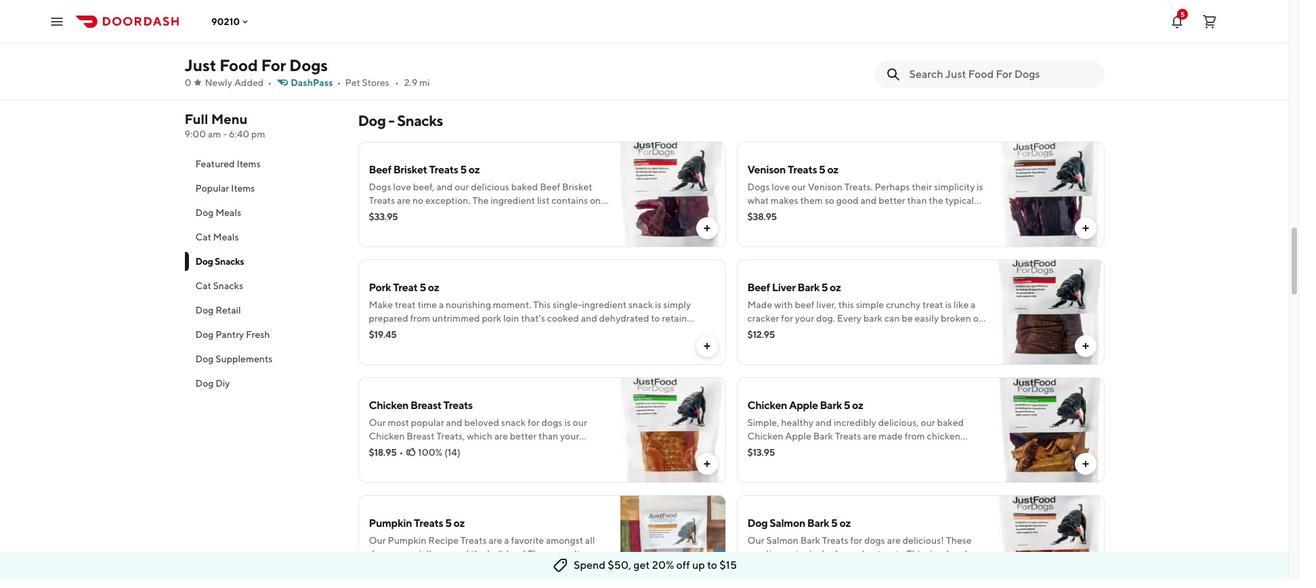 Task type: vqa. For each thing, say whether or not it's contained in the screenshot.
4.2
no



Task type: describe. For each thing, give the bounding box(es) containing it.
dog supplements
[[195, 354, 273, 364]]

spend $50, get 20% off up to $15
[[574, 559, 737, 572]]

notification bell image
[[1169, 13, 1185, 29]]

dog for dog supplements
[[195, 354, 214, 364]]

treats up the in the bottom of the page
[[461, 535, 487, 546]]

treats right breast
[[443, 399, 473, 412]]

100%
[[418, 447, 443, 458]]

dog for dog pantry fresh
[[195, 329, 214, 340]]

delicious
[[513, 562, 552, 573]]

cat snacks button
[[185, 274, 342, 298]]

items for featured items
[[237, 159, 261, 169]]

cat for cat snacks
[[195, 280, 211, 291]]

spend
[[574, 559, 606, 572]]

fresh
[[246, 329, 270, 340]]

ingredients.
[[516, 576, 567, 579]]

aren't
[[556, 549, 581, 560]]

whole
[[466, 576, 492, 579]]

get
[[633, 559, 650, 572]]

mi
[[419, 77, 430, 88]]

oz right apple
[[852, 399, 863, 412]]

chicken breast treats
[[369, 399, 473, 412]]

items for popular items
[[231, 183, 255, 194]]

5 right apple
[[844, 399, 850, 412]]

featured items
[[195, 159, 261, 169]]

featured
[[195, 159, 235, 169]]

(14)
[[445, 447, 460, 458]]

$33.95
[[369, 211, 398, 222]]

salmon
[[770, 517, 805, 530]]

chicken apple bark 5 oz
[[748, 399, 863, 412]]

newly added •
[[205, 77, 272, 88]]

dog diy button
[[185, 371, 342, 396]]

brisket
[[393, 163, 427, 176]]

beef brisket treats 5 oz
[[369, 163, 480, 176]]

dogs,
[[369, 549, 392, 560]]

typical
[[369, 562, 398, 573]]

menu
[[211, 111, 248, 127]]

bark for apple
[[820, 399, 842, 412]]

chicken for chicken breast treats
[[369, 399, 409, 412]]

20%
[[652, 559, 674, 572]]

pumpkin treats 5 oz image
[[620, 495, 726, 579]]

snacks for cat snacks
[[213, 280, 243, 291]]

cat snacks
[[195, 280, 243, 291]]

dog salmon bark 5 oz
[[748, 517, 851, 530]]

holidays!
[[487, 549, 526, 560]]

5 right salmon
[[831, 517, 838, 530]]

• left 2.9
[[395, 77, 399, 88]]

fresh
[[398, 576, 419, 579]]

dog
[[440, 562, 456, 573]]

6:40
[[229, 129, 249, 140]]

chicken for chicken apple bark 5 oz
[[748, 399, 787, 412]]

to
[[707, 559, 717, 572]]

diy
[[216, 378, 230, 389]]

fish & chicken 18 oz image
[[620, 0, 726, 82]]

oz right liver at the right
[[830, 281, 841, 294]]

treats up recipe
[[414, 517, 443, 530]]

apple
[[789, 399, 818, 412]]

oz right the treat
[[428, 281, 439, 294]]

oz right brisket
[[469, 163, 480, 176]]

pet stores • 2.9 mi
[[345, 77, 430, 88]]

open menu image
[[49, 13, 65, 29]]

supplements
[[216, 354, 273, 364]]

full
[[185, 111, 208, 127]]

pm
[[251, 129, 265, 140]]

90210 button
[[211, 16, 251, 27]]

90210
[[211, 16, 240, 27]]

these
[[528, 549, 554, 560]]

chicken apple bark 5 oz image
[[999, 377, 1105, 483]]

dog retail
[[195, 305, 241, 316]]

just
[[185, 56, 216, 75]]

popular items
[[195, 183, 255, 194]]

dog supplements button
[[185, 347, 342, 371]]

$18.95
[[369, 447, 397, 458]]

0 items, open order cart image
[[1202, 13, 1218, 29]]

dog retail button
[[185, 298, 342, 322]]

$50,
[[608, 559, 631, 572]]

retail
[[216, 305, 241, 316]]

especially
[[394, 549, 436, 560]]

add item to cart image for beef liver bark 5 oz
[[1080, 341, 1091, 352]]

these
[[487, 562, 511, 573]]

dog snacks
[[195, 256, 244, 267]]

dog meals button
[[185, 201, 342, 225]]

added
[[234, 77, 264, 88]]

0
[[185, 77, 191, 88]]

pork
[[369, 281, 391, 294]]

treats
[[553, 562, 578, 573]]

beef for beef liver bark 5 oz
[[748, 281, 770, 294]]

• down "for"
[[268, 77, 272, 88]]

beef brisket treats 5 oz image
[[620, 142, 726, 247]]

meals for dog meals
[[216, 207, 241, 218]]

baked
[[369, 576, 396, 579]]

dog for dog salmon bark 5 oz
[[748, 517, 768, 530]]

popular
[[195, 183, 229, 194]]

pumpkin
[[400, 562, 438, 573]]

treats right venison
[[788, 163, 817, 176]]

$18.95 •
[[369, 447, 403, 458]]

oz right salmon
[[840, 517, 851, 530]]

liver
[[772, 281, 796, 294]]

dog for dog diy
[[195, 378, 214, 389]]



Task type: locate. For each thing, give the bounding box(es) containing it.
dog
[[358, 112, 386, 129], [195, 207, 214, 218], [195, 256, 213, 267], [195, 305, 214, 316], [195, 329, 214, 340], [195, 354, 214, 364], [195, 378, 214, 389], [748, 517, 768, 530]]

1 horizontal spatial -
[[388, 112, 394, 129]]

items
[[237, 159, 261, 169], [231, 183, 255, 194]]

add item to cart image
[[701, 223, 712, 234], [1080, 341, 1091, 352]]

1 vertical spatial beef
[[748, 281, 770, 294]]

beef for beef brisket treats 5 oz
[[369, 163, 391, 176]]

dog left the diy
[[195, 378, 214, 389]]

pumpkin up our
[[369, 517, 412, 530]]

cat meals button
[[185, 225, 342, 249]]

2 chicken from the left
[[748, 399, 787, 412]]

5 right the treat
[[420, 281, 426, 294]]

your
[[583, 549, 602, 560]]

0 horizontal spatial add item to cart image
[[701, 223, 712, 234]]

full menu 9:00 am - 6:40 pm
[[185, 111, 265, 140]]

treat
[[393, 281, 418, 294]]

5 up recipe
[[445, 517, 452, 530]]

beef liver bark 5 oz
[[748, 281, 841, 294]]

favorite
[[511, 535, 544, 546]]

the
[[471, 549, 485, 560]]

1 chicken from the left
[[369, 399, 409, 412]]

-
[[388, 112, 394, 129], [223, 129, 227, 140]]

0 vertical spatial items
[[237, 159, 261, 169]]

for
[[261, 56, 286, 75]]

0 vertical spatial bark
[[798, 281, 820, 294]]

cat down dog meals
[[195, 232, 211, 243]]

1 cat from the top
[[195, 232, 211, 243]]

are left a
[[489, 535, 502, 546]]

oz right venison
[[827, 163, 839, 176]]

pork treat 5 oz
[[369, 281, 439, 294]]

2 vertical spatial bark
[[807, 517, 829, 530]]

recipe
[[428, 535, 459, 546]]

0 horizontal spatial -
[[223, 129, 227, 140]]

beef liver bark 5 oz image
[[999, 259, 1105, 365]]

add item to cart image for beef brisket treats 5 oz
[[701, 223, 712, 234]]

- inside full menu 9:00 am - 6:40 pm
[[223, 129, 227, 140]]

snacks inside button
[[213, 280, 243, 291]]

treats right brisket
[[429, 163, 458, 176]]

0 vertical spatial meals
[[216, 207, 241, 218]]

our
[[369, 535, 386, 546]]

dashpass •
[[291, 77, 341, 88]]

meals down popular items
[[216, 207, 241, 218]]

Item Search search field
[[909, 67, 1094, 82]]

stores
[[362, 77, 389, 88]]

1 vertical spatial meals
[[213, 232, 239, 243]]

cat for cat meals
[[195, 232, 211, 243]]

add item to cart image
[[1080, 223, 1091, 234], [701, 341, 712, 352], [701, 459, 712, 469], [1080, 459, 1091, 469]]

dog for dog retail
[[195, 305, 214, 316]]

beef
[[369, 163, 391, 176], [748, 281, 770, 294]]

0 horizontal spatial are
[[489, 535, 502, 546]]

5 right venison
[[819, 163, 825, 176]]

$38.95
[[748, 211, 777, 222]]

items inside button
[[231, 183, 255, 194]]

• right $18.95
[[399, 447, 403, 458]]

1 horizontal spatial are
[[580, 562, 594, 573]]

beef left liver at the right
[[748, 281, 770, 294]]

chicken left apple
[[748, 399, 787, 412]]

1 vertical spatial pumpkin
[[388, 535, 426, 546]]

around
[[438, 549, 469, 560]]

venison treats 5 oz
[[748, 163, 839, 176]]

dog down cat meals
[[195, 256, 213, 267]]

snacks up the retail
[[213, 280, 243, 291]]

snacks for dog snacks
[[215, 256, 244, 267]]

dog down popular
[[195, 207, 214, 218]]

1 horizontal spatial beef
[[748, 281, 770, 294]]

2 vertical spatial snacks
[[213, 280, 243, 291]]

$12.95
[[748, 329, 775, 340]]

items down featured items
[[231, 183, 255, 194]]

snacks down the "mi"
[[397, 112, 443, 129]]

oz inside pumpkin treats 5 oz our pumpkin recipe treats are a favorite amongst all dogs, especially around the holidays! these aren't your typical pumpkin dog treats, these delicious treats are baked fresh using only whole food ingredients.
[[454, 517, 465, 530]]

0 horizontal spatial beef
[[369, 163, 391, 176]]

0 vertical spatial snacks
[[397, 112, 443, 129]]

food
[[219, 56, 258, 75]]

dog pantry fresh
[[195, 329, 270, 340]]

add item to cart image for venison treats 5 oz
[[1080, 223, 1091, 234]]

off
[[676, 559, 690, 572]]

0 vertical spatial are
[[489, 535, 502, 546]]

meals up the dog snacks at top left
[[213, 232, 239, 243]]

dog inside 'button'
[[195, 378, 214, 389]]

1 vertical spatial are
[[580, 562, 594, 573]]

1 vertical spatial items
[[231, 183, 255, 194]]

beef left brisket
[[369, 163, 391, 176]]

using
[[421, 576, 444, 579]]

pantry
[[216, 329, 244, 340]]

featured items button
[[185, 152, 342, 176]]

1 vertical spatial add item to cart image
[[1080, 341, 1091, 352]]

venison treats 5 oz image
[[999, 142, 1105, 247]]

meals for cat meals
[[213, 232, 239, 243]]

1 vertical spatial snacks
[[215, 256, 244, 267]]

dog for dog - snacks
[[358, 112, 386, 129]]

breast
[[410, 399, 442, 412]]

dog salmon bark 5 oz image
[[999, 495, 1105, 579]]

2.9
[[404, 77, 418, 88]]

1 vertical spatial bark
[[820, 399, 842, 412]]

chicken breast treats image
[[620, 377, 726, 483]]

bark right apple
[[820, 399, 842, 412]]

bark right liver at the right
[[798, 281, 820, 294]]

meals
[[216, 207, 241, 218], [213, 232, 239, 243]]

bark right salmon
[[807, 517, 829, 530]]

pumpkin treats 5 oz our pumpkin recipe treats are a favorite amongst all dogs, especially around the holidays! these aren't your typical pumpkin dog treats, these delicious treats are baked fresh using only whole food ingredients.
[[369, 517, 602, 579]]

dog left pantry
[[195, 329, 214, 340]]

5 left 0 items, open order cart image
[[1181, 10, 1185, 18]]

9:00
[[185, 129, 206, 140]]

0 vertical spatial add item to cart image
[[701, 223, 712, 234]]

snacks up cat snacks
[[215, 256, 244, 267]]

chicken left breast
[[369, 399, 409, 412]]

2 cat from the top
[[195, 280, 211, 291]]

0 vertical spatial cat
[[195, 232, 211, 243]]

newly
[[205, 77, 232, 88]]

1 horizontal spatial chicken
[[748, 399, 787, 412]]

5 right brisket
[[460, 163, 467, 176]]

am
[[208, 129, 221, 140]]

pumpkin up especially at the left of page
[[388, 535, 426, 546]]

dogs
[[289, 56, 328, 75]]

•
[[268, 77, 272, 88], [337, 77, 341, 88], [395, 77, 399, 88], [399, 447, 403, 458]]

dog left the retail
[[195, 305, 214, 316]]

- right am
[[223, 129, 227, 140]]

0 vertical spatial pumpkin
[[369, 517, 412, 530]]

$13.95
[[748, 447, 775, 458]]

bark
[[798, 281, 820, 294], [820, 399, 842, 412], [807, 517, 829, 530]]

$15
[[720, 559, 737, 572]]

5
[[1181, 10, 1185, 18], [460, 163, 467, 176], [819, 163, 825, 176], [420, 281, 426, 294], [822, 281, 828, 294], [844, 399, 850, 412], [445, 517, 452, 530], [831, 517, 838, 530]]

treats,
[[458, 562, 485, 573]]

venison
[[748, 163, 786, 176]]

dashpass
[[291, 77, 333, 88]]

dog left salmon
[[748, 517, 768, 530]]

dog pantry fresh button
[[185, 322, 342, 347]]

100% (14)
[[418, 447, 460, 458]]

amongst
[[546, 535, 583, 546]]

items inside button
[[237, 159, 261, 169]]

dog down stores
[[358, 112, 386, 129]]

dog meals
[[195, 207, 241, 218]]

add item to cart image for chicken breast treats
[[701, 459, 712, 469]]

chicken
[[369, 399, 409, 412], [748, 399, 787, 412]]

only
[[446, 576, 464, 579]]

cat meals
[[195, 232, 239, 243]]

5 right liver at the right
[[822, 281, 828, 294]]

food
[[494, 576, 514, 579]]

just food for dogs
[[185, 56, 328, 75]]

cat
[[195, 232, 211, 243], [195, 280, 211, 291]]

5 inside pumpkin treats 5 oz our pumpkin recipe treats are a favorite amongst all dogs, especially around the holidays! these aren't your typical pumpkin dog treats, these delicious treats are baked fresh using only whole food ingredients.
[[445, 517, 452, 530]]

bark for salmon
[[807, 517, 829, 530]]

0 vertical spatial beef
[[369, 163, 391, 176]]

add item to cart image for chicken apple bark 5 oz
[[1080, 459, 1091, 469]]

0 horizontal spatial chicken
[[369, 399, 409, 412]]

dog up dog diy
[[195, 354, 214, 364]]

cat up dog retail at bottom
[[195, 280, 211, 291]]

• left pet
[[337, 77, 341, 88]]

a
[[504, 535, 509, 546]]

dog for dog snacks
[[195, 256, 213, 267]]

items up "popular items" button
[[237, 159, 261, 169]]

dog for dog meals
[[195, 207, 214, 218]]

oz up recipe
[[454, 517, 465, 530]]

dog - snacks
[[358, 112, 443, 129]]

are down your at the left bottom
[[580, 562, 594, 573]]

dog diy
[[195, 378, 230, 389]]

pet
[[345, 77, 360, 88]]

- down pet stores • 2.9 mi
[[388, 112, 394, 129]]

bark for liver
[[798, 281, 820, 294]]

1 horizontal spatial add item to cart image
[[1080, 341, 1091, 352]]

1 vertical spatial cat
[[195, 280, 211, 291]]



